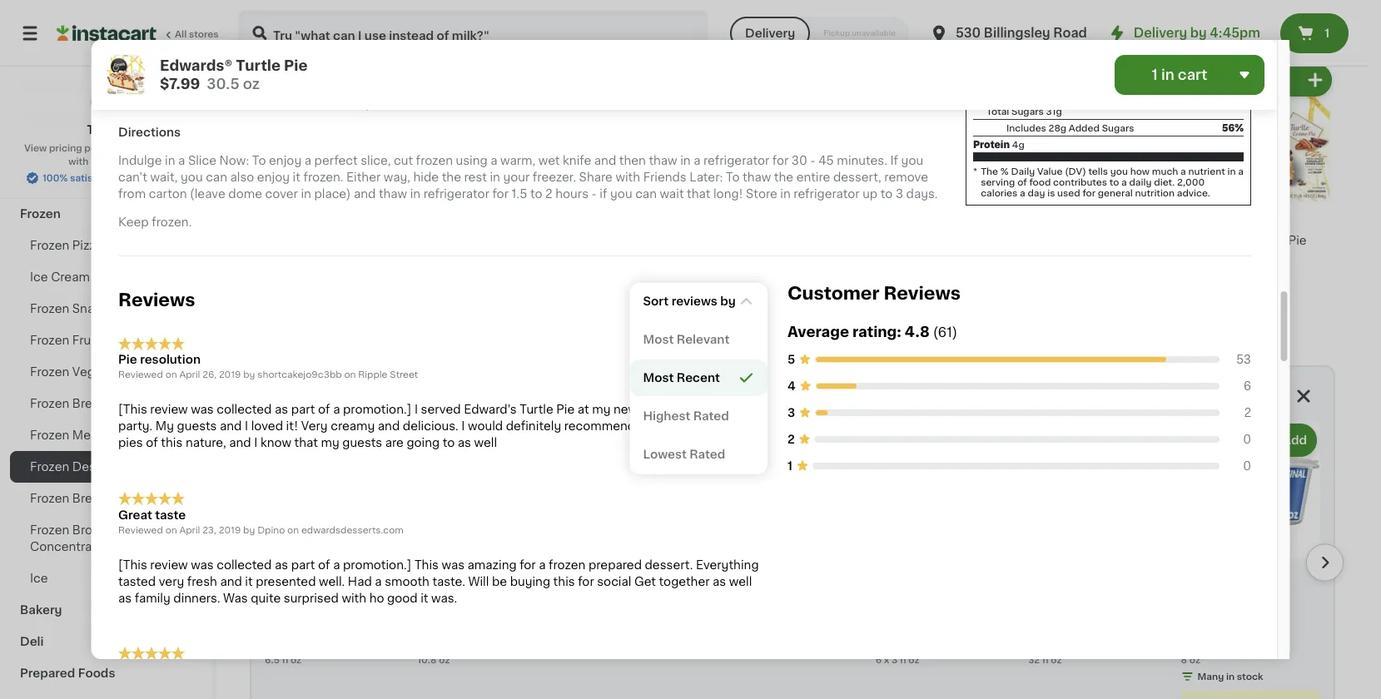 Task type: locate. For each thing, give the bounding box(es) containing it.
meat up the 100%
[[20, 145, 51, 157]]

2 promotion.] from the top
[[343, 559, 411, 571]]

frozen for frozen breads & doughs
[[30, 493, 69, 505]]

0 horizontal spatial 36
[[250, 36, 262, 45]]

0 vertical spatial thaw
[[649, 155, 677, 166]]

for down contributes
[[1082, 188, 1095, 197]]

with inside view pricing policy. not affiliated with instacart.
[[68, 157, 89, 166]]

0 vertical spatial (690)
[[311, 23, 337, 32]]

2 horizontal spatial with
[[615, 171, 640, 183]]

1 callender's from the left
[[443, 235, 508, 247]]

turtle up definitely on the left
[[519, 404, 553, 416]]

1 part from the top
[[291, 404, 315, 416]]

1 promotion.] from the top
[[343, 404, 411, 416]]

1 original from the left
[[265, 608, 310, 620]]

contributes
[[1053, 177, 1107, 186]]

was up 'taste.'
[[441, 559, 464, 571]]

1 vertical spatial frozen
[[548, 559, 585, 571]]

0 horizontal spatial sugars
[[1011, 107, 1044, 116]]

x inside item carousel region
[[884, 656, 890, 665]]

and up nature,
[[219, 421, 241, 432]]

1 vertical spatial sugars
[[1102, 123, 1134, 132]]

1
[[1325, 27, 1330, 39], [1151, 68, 1158, 82], [1258, 75, 1263, 86], [787, 460, 792, 472]]

year's
[[640, 404, 676, 416]]

1 vertical spatial part
[[291, 559, 315, 571]]

stores
[[189, 30, 219, 39]]

pillsbury
[[1035, 235, 1085, 247]]

$ for snickers ice cream bars box
[[574, 570, 580, 579]]

& inside frozen broths & juice concentrate
[[114, 525, 123, 536]]

service type group
[[730, 17, 909, 50]]

1 horizontal spatial marie
[[564, 235, 597, 247]]

april inside great taste reviewed on april 23, 2019 by dpino on edwardsdesserts.com
[[179, 525, 200, 535]]

by inside pie resolution reviewed on april 26, 2019 by shortcakejo9c3bb on ripple street
[[243, 370, 255, 379]]

lowest
[[643, 449, 686, 460]]

1 horizontal spatial $ 3 99
[[726, 569, 758, 587]]

1 horizontal spatial my
[[592, 404, 610, 416]]

0 vertical spatial this
[[160, 437, 182, 449]]

0 vertical spatial frozen.
[[303, 171, 343, 183]]

frozen breakfast link
[[10, 388, 202, 420]]

together up delicious. on the bottom of the page
[[407, 391, 472, 405]]

1 vertical spatial seafood
[[118, 430, 167, 441]]

for up buying
[[519, 559, 535, 571]]

-
[[810, 155, 815, 166], [591, 188, 596, 200]]

by right 26,
[[243, 370, 255, 379]]

0 horizontal spatial can
[[205, 171, 227, 183]]

frozen inside marie callender's dutch apple pie frozen dessert
[[465, 252, 505, 263]]

vegetables down broccoli
[[417, 625, 483, 636]]

0 vertical spatial turtle
[[235, 59, 280, 73]]

0 vertical spatial to
[[252, 155, 266, 166]]

0 horizontal spatial -
[[591, 188, 596, 200]]

1 vertical spatial [this
[[118, 559, 147, 571]]

to right up at the right top of the page
[[880, 188, 892, 200]]

[this for [this review was collected as part of a promotion.] i served edward's turtle pie at my new year's eve dinner party.  my guests and i loved it! very creamy and delicious.  i would definitely recommend it to anyone that likes pies of this nature, and i know that my guests are going to as well
[[118, 404, 147, 416]]

pie inside the edwards® turtle pie $7.99 30.5 oz
[[284, 59, 307, 73]]

party.
[[118, 421, 152, 432]]

1 horizontal spatial 36
[[721, 36, 733, 45]]

part up it!
[[291, 404, 315, 416]]

36 for (690)
[[250, 36, 262, 45]]

frozen up sort
[[639, 252, 678, 263]]

2 dessert from the left
[[564, 268, 610, 280]]

review for party.
[[150, 404, 187, 416]]

a right the nutrient
[[1238, 166, 1243, 176]]

entire
[[796, 171, 830, 183]]

most down sort
[[643, 334, 673, 345]]

4 down the 5
[[787, 380, 795, 392]]

product group containing 1 ct
[[1192, 60, 1335, 278]]

pie inside marie callender's pumpkin pie frozen dessert
[[618, 252, 636, 263]]

1 vertical spatial most
[[643, 334, 673, 345]]

edwards® inside the edwards® turtle pie $7.99 30.5 oz
[[159, 59, 232, 73]]

frozen right apple
[[465, 252, 505, 263]]

callender's left dutch
[[443, 235, 508, 247]]

1 horizontal spatial 6
[[1243, 380, 1251, 392]]

it up was
[[245, 576, 252, 587]]

guests down creamy
[[342, 437, 382, 449]]

0 vertical spatial x
[[572, 36, 577, 45]]

2 part from the top
[[291, 559, 315, 571]]

original down reddi-
[[265, 608, 310, 620]]

edwards® for edwards® turtle pie
[[1192, 235, 1249, 247]]

1 vertical spatial this
[[553, 576, 575, 587]]

by inside great taste reviewed on april 23, 2019 by dpino on edwardsdesserts.com
[[243, 525, 255, 535]]

1 horizontal spatial frozen.
[[303, 171, 343, 183]]

frozen inside birds eye steamfresh broccoli florets frozen vegetables
[[512, 608, 551, 620]]

marie callender's dutch apple pie frozen dessert
[[407, 235, 547, 280]]

$7.99 element
[[1192, 211, 1335, 232]]

2 collected from the top
[[216, 559, 271, 571]]

popsicles
[[105, 271, 162, 283]]

and up share
[[594, 155, 616, 166]]

1 horizontal spatial guests
[[342, 437, 382, 449]]

turtle for edwards® turtle pie $7.99 30.5 oz
[[235, 59, 280, 73]]

a up general
[[1121, 177, 1127, 186]]

april inside pie resolution reviewed on april 26, 2019 by shortcakejo9c3bb on ripple street
[[179, 370, 200, 379]]

2 marie from the left
[[564, 235, 597, 247]]

rated inside button
[[693, 410, 729, 422]]

2 reviewed from the top
[[118, 525, 163, 535]]

review inside [this review was collected as part of a promotion.] this was amazing for a frozen prepared dessert. everything tasted very fresh and it presented well. had a smooth taste. will be buying this for social  get together as well as family dinners. was quite surprised with ho good it was.
[[150, 559, 187, 571]]

store
[[746, 188, 777, 200]]

ice for ice
[[30, 573, 48, 584]]

my down the very
[[321, 437, 339, 449]]

a right using
[[490, 155, 497, 166]]

review up very
[[150, 559, 187, 571]]

0 vertical spatial april
[[179, 370, 200, 379]]

&
[[55, 82, 65, 93], [54, 145, 63, 157], [66, 177, 76, 188], [112, 240, 121, 251], [350, 252, 360, 263], [93, 271, 102, 283], [105, 430, 115, 441], [116, 493, 126, 505], [114, 525, 123, 536]]

creamy
[[330, 421, 374, 432]]

1 horizontal spatial well
[[729, 576, 752, 587]]

desserts down frozen meat & seafood
[[72, 461, 125, 473]]

you right if
[[610, 188, 632, 200]]

and inside [this review was collected as part of a promotion.] this was amazing for a frozen prepared dessert. everything tasted very fresh and it presented well. had a smooth taste. will be buying this for social  get together as well as family dinners. was quite surprised with ho good it was.
[[220, 576, 242, 587]]

promotion.] for smooth
[[343, 559, 411, 571]]

chocolate
[[287, 252, 347, 263]]

1 april from the top
[[179, 370, 200, 379]]

1 horizontal spatial with
[[341, 592, 366, 604]]

whipped
[[347, 608, 400, 620], [1181, 625, 1234, 636]]

product group
[[564, 60, 707, 326], [1035, 60, 1178, 314], [1192, 60, 1335, 278], [265, 421, 404, 667], [417, 421, 557, 667], [570, 421, 710, 651], [723, 421, 862, 651], [876, 421, 1015, 667], [1028, 421, 1168, 667], [1181, 421, 1320, 699]]

2 the from the left
[[774, 171, 793, 183]]

reviewed inside pie resolution reviewed on april 26, 2019 by shortcakejo9c3bb on ripple street
[[118, 370, 163, 379]]

$ up quite
[[268, 570, 274, 579]]

delivery inside button
[[745, 27, 795, 39]]

1 horizontal spatial delivery
[[1134, 27, 1187, 39]]

marie inside marie callender's pumpkin pie frozen dessert
[[564, 235, 597, 247]]

0 vertical spatial promotion.]
[[343, 404, 411, 416]]

with
[[68, 157, 89, 166], [615, 171, 640, 183], [341, 592, 366, 604]]

0 vertical spatial whipped
[[347, 608, 400, 620]]

1 topping from the left
[[265, 625, 312, 636]]

1 collected from the top
[[216, 404, 271, 416]]

with down then
[[615, 171, 640, 183]]

0 horizontal spatial $ 3 99
[[268, 569, 300, 587]]

2 down freezer. in the left of the page
[[545, 188, 552, 200]]

together down dessert.
[[659, 576, 709, 587]]

fl inside button
[[1042, 656, 1049, 665]]

promotion.] inside the [this review was collected as part of a promotion.] i served edward's turtle pie at my new year's eve dinner party.  my guests and i loved it! very creamy and delicious.  i would definitely recommend it to anyone that likes pies of this nature, and i know that my guests are going to as well
[[343, 404, 411, 416]]

reviews down popsicles in the top left of the page
[[118, 291, 195, 308]]

doughs
[[129, 493, 175, 505]]

0 vertical spatial guests
[[177, 421, 216, 432]]

0 vertical spatial rated
[[693, 410, 729, 422]]

promotion.] inside [this review was collected as part of a promotion.] this was amazing for a frozen prepared dessert. everything tasted very fresh and it presented well. had a smooth taste. will be buying this for social  get together as well as family dinners. was quite surprised with ho good it was.
[[343, 559, 411, 571]]

1 36 from the left
[[250, 36, 262, 45]]

1 reviewed from the top
[[118, 370, 163, 379]]

2 [this from the top
[[118, 559, 147, 571]]

1 vertical spatial dairy
[[313, 608, 344, 620]]

friends
[[643, 171, 686, 183]]

2 april from the top
[[179, 525, 200, 535]]

frozen breads & doughs link
[[10, 483, 202, 515]]

target
[[87, 124, 125, 136]]

highest rated
[[643, 410, 729, 422]]

4 inside item carousel region
[[580, 569, 592, 587]]

cream inside snickers ice cream bars box
[[656, 591, 695, 603]]

in left stock
[[1226, 673, 1235, 682]]

ice up frozen snacks
[[30, 271, 48, 283]]

6 inside item carousel region
[[876, 656, 882, 665]]

1 vertical spatial thaw
[[742, 171, 771, 183]]

fruits
[[72, 335, 105, 346]]

in right store
[[780, 188, 790, 200]]

enjoy
[[269, 155, 301, 166], [257, 171, 289, 183]]

of down my
[[145, 437, 158, 449]]

prepared
[[588, 559, 641, 571]]

dinners.
[[173, 592, 220, 604]]

* the % daily value (dv) tells you how much a nutrient in a serving of food contributes to a daily diet. 2,000 calories a day is used for general nutrition advice.
[[973, 166, 1243, 197]]

this inside [this review was collected as part of a promotion.] this was amazing for a frozen prepared dessert. everything tasted very fresh and it presented well. had a smooth taste. will be buying this for social  get together as well as family dinners. was quite surprised with ho good it was.
[[553, 576, 575, 587]]

the
[[981, 166, 998, 176]]

reviewed inside great taste reviewed on april 23, 2019 by dpino on edwardsdesserts.com
[[118, 525, 163, 535]]

that down dinner
[[710, 421, 734, 432]]

thaw up friends
[[649, 155, 677, 166]]

rest
[[464, 171, 487, 183]]

part for loved
[[291, 404, 315, 416]]

together inside section
[[407, 391, 472, 405]]

1 vertical spatial to
[[726, 171, 739, 183]]

[this up tasted
[[118, 559, 147, 571]]

collected up was
[[216, 559, 271, 571]]

1 $ 3 99 from the left
[[268, 569, 300, 587]]

snacks down 'ice cream & popsicles'
[[72, 303, 114, 315]]

36 oz for (115)
[[721, 36, 746, 45]]

2 vertical spatial most
[[643, 372, 673, 384]]

1 in cart
[[1151, 68, 1207, 82]]

3 $ from the left
[[574, 570, 580, 579]]

callender's up pumpkin at the left of page
[[600, 235, 665, 247]]

1 [this from the top
[[118, 404, 147, 416]]

pillsbury pie crusts, deep dish button
[[1035, 60, 1178, 314]]

0 vertical spatial dairy
[[20, 82, 52, 93]]

0 vertical spatial 8
[[1192, 36, 1198, 45]]

99 inside $ 2 99
[[440, 570, 453, 579]]

edwards® inside 7 edwards® edwards premium desserts cookies and crème pie
[[878, 235, 935, 247]]

2 review from the top
[[150, 559, 187, 571]]

0 vertical spatial together
[[407, 391, 472, 405]]

2 inside indulge in a slice now: to enjoy a perfect slice, cut frozen using a warm, wet knife and then thaw in a refrigerator for 30 - 45 minutes. if you can't wait, you can also enjoy it frozen. either way, hide the rest in your freezer. share with friends later: to thaw the entire dessert, remove from carton (leave dome cover in place) and thaw in refrigerator for 1.5 to 2 hours - if you can wait that long! store in refrigerator up to 3 days.
[[545, 188, 552, 200]]

2 original from the left
[[1244, 608, 1290, 620]]

a up creamy
[[333, 404, 340, 416]]

pie inside pie resolution reviewed on april 26, 2019 by shortcakejo9c3bb on ripple street
[[118, 354, 137, 366]]

together inside [this review was collected as part of a promotion.] this was amazing for a frozen prepared dessert. everything tasted very fresh and it presented well. had a smooth taste. will be buying this for social  get together as well as family dinners. was quite surprised with ho good it was.
[[659, 576, 709, 587]]

1 vertical spatial my
[[321, 437, 339, 449]]

a inside the [this review was collected as part of a promotion.] i served edward's turtle pie at my new year's eve dinner party.  my guests and i loved it! very creamy and delicious.  i would definitely recommend it to anyone that likes pies of this nature, and i know that my guests are going to as well
[[333, 404, 340, 416]]

food
[[1029, 177, 1051, 186]]

and up are
[[377, 421, 399, 432]]

2 2019 from the top
[[218, 525, 240, 535]]

snacks down view
[[20, 177, 64, 188]]

amazing
[[467, 559, 516, 571]]

callender's for frozen
[[600, 235, 665, 247]]

1 horizontal spatial the
[[774, 171, 793, 183]]

product group containing marie callender's pumpkin pie frozen dessert
[[564, 60, 707, 326]]

1 dessert from the left
[[407, 268, 453, 280]]

product group containing 2
[[417, 421, 557, 667]]

dairy down produce
[[20, 82, 52, 93]]

0 vertical spatial ice
[[30, 271, 48, 283]]

2 36 oz from the left
[[721, 36, 746, 45]]

of up the very
[[318, 404, 330, 416]]

1 review from the top
[[150, 404, 187, 416]]

1 vertical spatial x
[[884, 656, 890, 665]]

sugars inside 15% 4% total sugars 31g
[[1011, 107, 1044, 116]]

1 marie from the left
[[407, 235, 440, 247]]

1 vertical spatial 8 oz
[[1181, 656, 1201, 665]]

1 36 oz from the left
[[250, 36, 275, 45]]

2
[[564, 36, 570, 45], [545, 188, 552, 200], [721, 268, 727, 277], [1244, 407, 1251, 419], [787, 434, 794, 445], [427, 569, 438, 587]]

as down tasted
[[118, 592, 131, 604]]

1 horizontal spatial that
[[687, 188, 710, 200]]

frozen. up place)
[[303, 171, 343, 183]]

2019
[[218, 370, 241, 379], [218, 525, 240, 535]]

remove edwards® turtle pie image
[[1211, 70, 1231, 90]]

frozen down frozen snacks
[[30, 335, 69, 346]]

your
[[503, 171, 529, 183]]

& down great
[[114, 525, 123, 536]]

street
[[390, 370, 418, 379]]

99 for reddi-
[[287, 570, 300, 579]]

$ inside $ 4 89
[[574, 570, 580, 579]]

to down delicious. on the bottom of the page
[[442, 437, 454, 449]]

& inside tru fru pineapple in white chocolate & coconut
[[350, 252, 360, 263]]

marie inside marie callender's dutch apple pie frozen dessert
[[407, 235, 440, 247]]

30.5
[[206, 77, 239, 91]]

delivery
[[1134, 27, 1187, 39], [745, 27, 795, 39]]

1 vertical spatial (690)
[[625, 287, 651, 296]]

ice down 'get'
[[635, 591, 653, 603]]

rated inside button
[[689, 449, 725, 460]]

0 vertical spatial [this
[[118, 404, 147, 416]]

1 vertical spatial desserts
[[72, 461, 125, 473]]

collected inside the [this review was collected as part of a promotion.] i served edward's turtle pie at my new year's eve dinner party.  my guests and i loved it! very creamy and delicious.  i would definitely recommend it to anyone that likes pies of this nature, and i know that my guests are going to as well
[[216, 404, 271, 416]]

fl for 6.5
[[282, 656, 288, 665]]

days.
[[906, 188, 938, 200]]

topping
[[265, 625, 312, 636], [1237, 625, 1284, 636]]

2 36 from the left
[[721, 36, 733, 45]]

white
[[250, 252, 284, 263]]

marie up pumpkin at the left of page
[[564, 235, 597, 247]]

x
[[572, 36, 577, 45], [884, 656, 890, 665]]

and up was
[[220, 576, 242, 587]]

0 vertical spatial vegetables
[[72, 366, 138, 378]]

$ up birds
[[421, 570, 427, 579]]

0 vertical spatial part
[[291, 404, 315, 416]]

23,
[[202, 525, 216, 535]]

guests up nature,
[[177, 421, 216, 432]]

frozen vegetables
[[30, 366, 138, 378]]

apple
[[407, 252, 441, 263]]

1 $ from the left
[[268, 570, 274, 579]]

reviews down cookies
[[883, 284, 960, 302]]

0 vertical spatial with
[[68, 157, 89, 166]]

it up free
[[292, 171, 300, 183]]

[this for [this review was collected as part of a promotion.] this was amazing for a frozen prepared dessert. everything tasted very fresh and it presented well. had a smooth taste. will be buying this for social  get together as well as family dinners. was quite surprised with ho good it was.
[[118, 559, 147, 571]]

2 horizontal spatial thaw
[[742, 171, 771, 183]]

section containing 3
[[250, 366, 1344, 699]]

6 for 6
[[1243, 380, 1251, 392]]

turtle down $7.99 element
[[1252, 235, 1286, 247]]

2 99 from the left
[[440, 570, 453, 579]]

callender's inside marie callender's dutch apple pie frozen dessert
[[443, 235, 508, 247]]

(690)
[[311, 23, 337, 32], [625, 287, 651, 296]]

0 vertical spatial cream
[[51, 271, 90, 283]]

8 inside item carousel region
[[1181, 656, 1187, 665]]

0 for 2
[[1243, 434, 1251, 445]]

26 oz
[[878, 300, 903, 309]]

sugars for added
[[1102, 123, 1134, 132]]

0 vertical spatial that
[[687, 188, 710, 200]]

whipped inside cool whip original whipped topping
[[1181, 625, 1234, 636]]

frozen for frozen
[[20, 208, 61, 220]]

1 vertical spatial turtle
[[1252, 235, 1286, 247]]

1 vertical spatial vegetables
[[417, 625, 483, 636]]

promotion.] for very
[[343, 404, 411, 416]]

0 vertical spatial frozen
[[416, 155, 453, 166]]

1 horizontal spatial cream
[[656, 591, 695, 603]]

it left was.
[[420, 592, 428, 604]]

snacks
[[20, 177, 64, 188], [72, 303, 114, 315]]

part inside the [this review was collected as part of a promotion.] i served edward's turtle pie at my new year's eve dinner party.  my guests and i loved it! very creamy and delicious.  i would definitely recommend it to anyone that likes pies of this nature, and i know that my guests are going to as well
[[291, 404, 315, 416]]

2019 inside pie resolution reviewed on april 26, 2019 by shortcakejo9c3bb on ripple street
[[218, 370, 241, 379]]

turtle inside the [this review was collected as part of a promotion.] i served edward's turtle pie at my new year's eve dinner party.  my guests and i loved it! very creamy and delicious.  i would definitely recommend it to anyone that likes pies of this nature, and i know that my guests are going to as well
[[519, 404, 553, 416]]

2 0 from the top
[[1243, 460, 1251, 472]]

reviewed for great
[[118, 525, 163, 535]]

2 $ from the left
[[421, 570, 427, 579]]

1 2019 from the top
[[218, 370, 241, 379]]

cover
[[265, 188, 298, 200]]

sugars up includes
[[1011, 107, 1044, 116]]

- left 45
[[810, 155, 815, 166]]

of inside [this review was collected as part of a promotion.] this was amazing for a frozen prepared dessert. everything tasted very fresh and it presented well. had a smooth taste. will be buying this for social  get together as well as family dinners. was quite surprised with ho good it was.
[[318, 559, 330, 571]]

1 horizontal spatial whipped
[[1181, 625, 1234, 636]]

0 vertical spatial -
[[810, 155, 815, 166]]

produce link
[[10, 40, 202, 72]]

0 vertical spatial 4
[[787, 380, 795, 392]]

dairy down wip
[[313, 608, 344, 620]]

frozen meat & seafood
[[30, 430, 167, 441]]

8 down cool
[[1181, 656, 1187, 665]]

1 horizontal spatial together
[[659, 576, 709, 587]]

collected inside [this review was collected as part of a promotion.] this was amazing for a frozen prepared dessert. everything tasted very fresh and it presented well. had a smooth taste. will be buying this for social  get together as well as family dinners. was quite surprised with ho good it was.
[[216, 559, 271, 571]]

you inside * the % daily value (dv) tells you how much a nutrient in a serving of food contributes to a daily diet. 2,000 calories a day is used for general nutrition advice.
[[1110, 166, 1128, 176]]

1 horizontal spatial 99
[[440, 570, 453, 579]]

frozen for frozen vegetables
[[30, 366, 69, 378]]

[this inside the [this review was collected as part of a promotion.] i served edward's turtle pie at my new year's eve dinner party.  my guests and i loved it! very creamy and delicious.  i would definitely recommend it to anyone that likes pies of this nature, and i know that my guests are going to as well
[[118, 404, 147, 416]]

& left candy
[[66, 177, 76, 188]]

8 oz up many on the right bottom
[[1181, 656, 1201, 665]]

1 99 from the left
[[287, 570, 300, 579]]

well
[[474, 437, 497, 449], [729, 576, 752, 587]]

0 horizontal spatial the
[[441, 171, 461, 183]]

view
[[24, 144, 47, 153]]

1 in cart field
[[1114, 55, 1264, 95]]

dessert down pumpkin at the left of page
[[564, 268, 610, 280]]

dairy inside the reddi-wip reddi wip original dairy whipped topping
[[313, 608, 344, 620]]

0 horizontal spatial whipped
[[347, 608, 400, 620]]

$ 3 99
[[268, 569, 300, 587], [726, 569, 758, 587]]

frozen up concentrate
[[30, 525, 69, 536]]

38 oz
[[407, 36, 432, 45]]

ice inside snickers ice cream bars box
[[635, 591, 653, 603]]

0 vertical spatial reviewed
[[118, 370, 163, 379]]

x for 6
[[884, 656, 890, 665]]

0 horizontal spatial original
[[265, 608, 310, 620]]

of inside * the % daily value (dv) tells you how much a nutrient in a serving of food contributes to a daily diet. 2,000 calories a day is used for general nutrition advice.
[[1017, 177, 1027, 186]]

fl for 32
[[1042, 656, 1049, 665]]

1 horizontal spatial turtle
[[519, 404, 553, 416]]

april left the 23,
[[179, 525, 200, 535]]

a up later:
[[693, 155, 700, 166]]

2 callender's from the left
[[600, 235, 665, 247]]

april for resolution
[[179, 370, 200, 379]]

1 inside button
[[1325, 27, 1330, 39]]

2019 inside great taste reviewed on april 23, 2019 by dpino on edwardsdesserts.com
[[218, 525, 240, 535]]

1 horizontal spatial (690)
[[625, 287, 651, 296]]

by left dpino
[[243, 525, 255, 535]]

promotion.] up creamy
[[343, 404, 411, 416]]

marie callender's pumpkin pie frozen dessert
[[564, 235, 678, 280]]

lowest rated
[[643, 449, 725, 460]]

the down 30
[[774, 171, 793, 183]]

2019 for great taste
[[218, 525, 240, 535]]

turtle inside the edwards® turtle pie $7.99 30.5 oz
[[235, 59, 280, 73]]

this inside the [this review was collected as part of a promotion.] i served edward's turtle pie at my new year's eve dinner party.  my guests and i loved it! very creamy and delicious.  i would definitely recommend it to anyone that likes pies of this nature, and i know that my guests are going to as well
[[160, 437, 182, 449]]

favorite
[[721, 235, 768, 247]]

frozen
[[20, 208, 61, 220], [30, 240, 69, 251], [465, 252, 505, 263], [639, 252, 678, 263], [30, 303, 69, 315], [30, 335, 69, 346], [30, 366, 69, 378], [30, 398, 69, 410], [30, 430, 69, 441], [30, 461, 69, 473], [30, 493, 69, 505], [30, 525, 69, 536], [512, 608, 551, 620]]

0 vertical spatial meat
[[20, 145, 51, 157]]

add button
[[1109, 65, 1173, 95], [335, 426, 399, 456], [488, 426, 552, 456], [793, 426, 857, 456], [946, 426, 1010, 456], [1098, 426, 1163, 456], [1251, 426, 1316, 456]]

callender's for pie
[[443, 235, 508, 247]]

relevant
[[676, 334, 729, 345]]

38
[[407, 36, 419, 45]]

(57)
[[939, 287, 958, 296]]

new
[[613, 404, 637, 416]]

a up 2,000
[[1180, 166, 1186, 176]]

0 horizontal spatial frozen.
[[151, 216, 191, 228]]

8 oz left 3%
[[1192, 36, 1211, 45]]

1 vertical spatial meat
[[72, 430, 102, 441]]

a
[[178, 155, 185, 166], [304, 155, 311, 166], [490, 155, 497, 166], [693, 155, 700, 166], [1180, 166, 1186, 176], [1238, 166, 1243, 176], [1121, 177, 1127, 186], [1020, 188, 1025, 197], [333, 404, 340, 416], [333, 559, 340, 571], [538, 559, 545, 571], [375, 576, 381, 587]]

with down had
[[341, 592, 366, 604]]

0 horizontal spatial that
[[294, 437, 318, 449]]

edwards®
[[159, 59, 232, 73], [878, 235, 935, 247], [1192, 235, 1249, 247]]

1 horizontal spatial snacks
[[72, 303, 114, 315]]

part inside [this review was collected as part of a promotion.] this was amazing for a frozen prepared dessert. everything tasted very fresh and it presented well. had a smooth taste. will be buying this for social  get together as well as family dinners. was quite surprised with ho good it was.
[[291, 559, 315, 571]]

day
[[1027, 188, 1045, 197]]

1 vertical spatial with
[[615, 171, 640, 183]]

- left if
[[591, 188, 596, 200]]

are
[[385, 437, 403, 449]]

pies
[[118, 437, 142, 449]]

rated for lowest rated
[[689, 449, 725, 460]]

4g
[[1012, 140, 1024, 149]]

cool
[[1181, 608, 1209, 620]]

part for had
[[291, 559, 315, 571]]

rated for highest rated
[[693, 410, 729, 422]]

$ inside $ 2 99
[[421, 570, 427, 579]]

frozen left 89
[[548, 559, 585, 571]]

frozen up frozen fruits
[[30, 303, 69, 315]]

collected for and
[[216, 404, 271, 416]]

most recent button up eve
[[629, 359, 767, 396]]

1 ct
[[1258, 75, 1278, 86]]

delivery button
[[730, 17, 810, 50]]

53
[[1236, 354, 1251, 365]]

to up "long!"
[[726, 171, 739, 183]]

15%
[[1224, 73, 1243, 82]]

0 horizontal spatial together
[[407, 391, 472, 405]]

None search field
[[238, 10, 709, 57]]

$32,
[[1219, 593, 1239, 602]]

0 horizontal spatial refrigerator
[[423, 188, 489, 200]]

premium
[[878, 252, 930, 263]]

2 topping from the left
[[1237, 625, 1284, 636]]

[this inside [this review was collected as part of a promotion.] this was amazing for a frozen prepared dessert. everything tasted very fresh and it presented well. had a smooth taste. will be buying this for social  get together as well as family dinners. was quite surprised with ho good it was.
[[118, 559, 147, 571]]

section
[[250, 366, 1344, 699]]

1 0 from the top
[[1243, 434, 1251, 445]]

17.8 oz
[[1035, 20, 1065, 30]]

in right pineapple
[[354, 235, 364, 247]]

callender's inside marie callender's pumpkin pie frozen dessert
[[600, 235, 665, 247]]

0 vertical spatial my
[[592, 404, 610, 416]]

$ right dessert.
[[726, 570, 732, 579]]

most recent up eve
[[643, 372, 720, 384]]

1 vertical spatial 0
[[1243, 460, 1251, 472]]

reviewed down great
[[118, 525, 163, 535]]

fl inside 'button'
[[902, 20, 908, 30]]

review inside the [this review was collected as part of a promotion.] i served edward's turtle pie at my new year's eve dinner party.  my guests and i loved it! very creamy and delicious.  i would definitely recommend it to anyone that likes pies of this nature, and i know that my guests are going to as well
[[150, 404, 187, 416]]

place)
[[314, 188, 350, 200]]

0 vertical spatial 2019
[[218, 370, 241, 379]]

by down each
[[720, 295, 735, 307]]

broccoli
[[417, 608, 466, 620]]

much
[[1152, 166, 1178, 176]]

1 horizontal spatial edwards®
[[878, 235, 935, 247]]

all stores
[[175, 30, 219, 39]]

3 99 from the left
[[746, 570, 758, 579]]

1 vertical spatial cream
[[656, 591, 695, 603]]

meat down frozen breakfast
[[72, 430, 102, 441]]

promotion.]
[[343, 404, 411, 416], [343, 559, 411, 571]]

and
[[594, 155, 616, 166], [353, 188, 375, 200], [929, 268, 951, 280], [219, 421, 241, 432], [377, 421, 399, 432], [229, 437, 251, 449], [220, 576, 242, 587]]

review up my
[[150, 404, 187, 416]]

0 vertical spatial sugars
[[1011, 107, 1044, 116]]

in down hide
[[410, 188, 420, 200]]

part
[[291, 404, 315, 416], [291, 559, 315, 571]]

1 horizontal spatial refrigerator
[[703, 155, 769, 166]]



Task type: vqa. For each thing, say whether or not it's contained in the screenshot.
fruit
no



Task type: describe. For each thing, give the bounding box(es) containing it.
broths
[[72, 525, 111, 536]]

juice
[[126, 525, 158, 536]]

for left 30
[[772, 155, 788, 166]]

on down taste
[[165, 525, 177, 535]]

0 horizontal spatial guests
[[177, 421, 216, 432]]

4:45pm
[[1210, 27, 1261, 39]]

total
[[986, 107, 1009, 116]]

save
[[1242, 593, 1264, 602]]

fl for 6.84
[[902, 20, 908, 30]]

topping inside the reddi-wip reddi wip original dairy whipped topping
[[265, 625, 312, 636]]

1 vertical spatial most recent button
[[629, 359, 767, 396]]

in right rest
[[489, 171, 500, 183]]

wet
[[538, 155, 559, 166]]

edwards® for edwards® turtle pie $7.99 30.5 oz
[[159, 59, 232, 73]]

delivery for delivery
[[745, 27, 795, 39]]

anyone
[[664, 421, 707, 432]]

collected for presented
[[216, 559, 271, 571]]

frozen link
[[10, 198, 202, 230]]

topping inside cool whip original whipped topping
[[1237, 625, 1284, 636]]

& inside "link"
[[116, 493, 126, 505]]

dessert inside marie callender's dutch apple pie frozen dessert
[[407, 268, 453, 280]]

crusts,
[[1109, 235, 1151, 247]]

1 horizontal spatial 4
[[787, 380, 795, 392]]

and inside 7 edwards® edwards premium desserts cookies and crème pie
[[929, 268, 951, 280]]

eve
[[679, 404, 700, 416]]

and down "loved"
[[229, 437, 251, 449]]

3 inside indulge in a slice now: to enjoy a perfect slice, cut frozen using a warm, wet knife and then thaw in a refrigerator for 30 - 45 minutes. if you can't wait, you can also enjoy it frozen. either way, hide the rest in your freezer. share with friends later: to thaw the entire dessert, remove from carton (leave dome cover in place) and thaw in refrigerator for 1.5 to 2 hours - if you can wait that long! store in refrigerator up to 3 days.
[[895, 188, 903, 200]]

1 the from the left
[[441, 171, 461, 183]]

target logo image
[[90, 87, 122, 118]]

1 vertical spatial that
[[710, 421, 734, 432]]

6 for 6 x 3 fl oz
[[876, 656, 882, 665]]

frozen for frozen fruits
[[30, 335, 69, 346]]

0 horizontal spatial desserts
[[72, 461, 125, 473]]

a left slice
[[178, 155, 185, 166]]

april for taste
[[179, 525, 200, 535]]

99 for birds
[[440, 570, 453, 579]]

family
[[134, 592, 170, 604]]

social
[[597, 576, 631, 587]]

wait
[[659, 188, 684, 200]]

snacks & candy link
[[10, 167, 202, 198]]

5
[[787, 354, 795, 365]]

i up delicious. on the bottom of the page
[[414, 404, 418, 416]]

reddi-
[[265, 591, 304, 603]]

0 vertical spatial most recent button
[[633, 286, 764, 313]]

whipped inside the reddi-wip reddi wip original dairy whipped topping
[[347, 608, 400, 620]]

sugars for total
[[1011, 107, 1044, 116]]

i down "loved"
[[254, 437, 257, 449]]

0 horizontal spatial thaw
[[378, 188, 407, 200]]

get
[[634, 576, 656, 587]]

dish
[[1070, 252, 1096, 263]]

in inside item carousel region
[[1226, 673, 1235, 682]]

favorite day creme brulee 2 each
[[721, 235, 837, 277]]

$ for reddi-wip reddi wip original dairy whipped topping
[[268, 570, 274, 579]]

0 horizontal spatial my
[[321, 437, 339, 449]]

turtle for edwards® turtle pie
[[1252, 235, 1286, 247]]

creme
[[797, 235, 837, 247]]

original inside cool whip original whipped topping
[[1244, 608, 1290, 620]]

snacks & candy
[[20, 177, 119, 188]]

marie for marie callender's pumpkin pie frozen dessert
[[564, 235, 597, 247]]

i left "loved"
[[244, 421, 248, 432]]

530 billingsley road button
[[929, 10, 1087, 57]]

highest rated button
[[629, 398, 767, 434]]

a left perfect
[[304, 155, 311, 166]]

(27)
[[1253, 23, 1271, 32]]

marie for marie callender's dutch apple pie frozen dessert
[[407, 235, 440, 247]]

meat inside frozen meat & seafood link
[[72, 430, 102, 441]]

%
[[1000, 166, 1008, 176]]

stock
[[1237, 673, 1263, 682]]

well.
[[318, 576, 344, 587]]

vegetables inside birds eye steamfresh broccoli florets frozen vegetables
[[417, 625, 483, 636]]

oz inside the edwards® turtle pie $7.99 30.5 oz
[[243, 77, 259, 91]]

in down affiliated
[[164, 155, 175, 166]]

x for 2
[[572, 36, 577, 45]]

it inside indulge in a slice now: to enjoy a perfect slice, cut frozen using a warm, wet knife and then thaw in a refrigerator for 30 - 45 minutes. if you can't wait, you can also enjoy it frozen. either way, hide the rest in your freezer. share with friends later: to thaw the entire dessert, remove from carton (leave dome cover in place) and thaw in refrigerator for 1.5 to 2 hours - if you can wait that long! store in refrigerator up to 3 days.
[[292, 171, 300, 183]]

2 inside item carousel region
[[427, 569, 438, 587]]

ice for ice cream & popsicles
[[30, 271, 48, 283]]

average rating: 4.8 (61)
[[787, 325, 957, 339]]

policy.
[[84, 144, 116, 153]]

a up buying
[[538, 559, 545, 571]]

had
[[347, 576, 372, 587]]

$5
[[1266, 593, 1278, 602]]

0 vertical spatial seafood
[[66, 145, 117, 157]]

pie inside marie callender's dutch apple pie frozen dessert
[[444, 252, 462, 263]]

dome
[[228, 188, 262, 200]]

7 edwards® edwards premium desserts cookies and crème pie
[[878, 213, 1014, 280]]

6 x 3 fl oz
[[876, 656, 920, 665]]

product group containing 4
[[570, 421, 710, 651]]

item carousel region
[[265, 414, 1344, 699]]

on down "resolution"
[[165, 370, 177, 379]]

in inside field
[[1161, 68, 1174, 82]]

2 down the 5
[[787, 434, 794, 445]]

4 $ from the left
[[726, 570, 732, 579]]

frozen snacks link
[[10, 293, 202, 325]]

pie inside the [this review was collected as part of a promotion.] i served edward's turtle pie at my new year's eve dinner party.  my guests and i loved it! very creamy and delicious.  i would definitely recommend it to anyone that likes pies of this nature, and i know that my guests are going to as well
[[556, 404, 574, 416]]

review for fresh
[[150, 559, 187, 571]]

17.8
[[1035, 20, 1052, 30]]

1 horizontal spatial reviews
[[883, 284, 960, 302]]

0 vertical spatial enjoy
[[269, 155, 301, 166]]

2 horizontal spatial refrigerator
[[793, 188, 859, 200]]

will
[[468, 576, 489, 587]]

0 horizontal spatial (690)
[[311, 23, 337, 32]]

it inside the [this review was collected as part of a promotion.] i served edward's turtle pie at my new year's eve dinner party.  my guests and i loved it! very creamy and delicious.  i would definitely recommend it to anyone that likes pies of this nature, and i know that my guests are going to as well
[[638, 421, 646, 432]]

pie inside pillsbury pie crusts, deep dish
[[1088, 235, 1106, 247]]

a up wip
[[375, 576, 381, 587]]

many in stock
[[1198, 673, 1263, 682]]

beverages
[[20, 113, 84, 125]]

bakery link
[[10, 594, 202, 626]]

edwards® turtle pie
[[1192, 235, 1307, 247]]

6.84 fl oz
[[878, 20, 921, 30]]

frozen inside marie callender's pumpkin pie frozen dessert
[[639, 252, 678, 263]]

frozen pizzas & meals
[[30, 240, 159, 251]]

edwardsdesserts.com
[[301, 525, 403, 535]]

meat inside meat & seafood link
[[20, 145, 51, 157]]

desserts inside 7 edwards® edwards premium desserts cookies and crème pie
[[933, 252, 986, 263]]

bakery
[[20, 604, 62, 616]]

serving
[[981, 177, 1015, 186]]

pillsbury pie crusts, deep dish
[[1035, 235, 1151, 263]]

in up friends
[[680, 155, 690, 166]]

$ for birds eye steamfresh broccoli florets frozen vegetables
[[421, 570, 427, 579]]

frozen for frozen meat & seafood
[[30, 430, 69, 441]]

reviewed for pie
[[118, 370, 163, 379]]

& left meals
[[112, 240, 121, 251]]

by left '4:45pm'
[[1190, 27, 1207, 39]]

edwards
[[938, 235, 988, 247]]

& left eggs
[[55, 82, 65, 93]]

presented
[[255, 576, 316, 587]]

at
[[577, 404, 589, 416]]

using
[[455, 155, 487, 166]]

pie inside 7 edwards® edwards premium desserts cookies and crème pie
[[996, 268, 1014, 280]]

for up snickers
[[578, 576, 594, 587]]

a up the well.
[[333, 559, 340, 571]]

ripple
[[358, 370, 387, 379]]

36 oz for (690)
[[250, 36, 275, 45]]

1 vertical spatial most recent
[[643, 372, 720, 384]]

produce
[[20, 50, 71, 62]]

gluten-
[[251, 195, 288, 204]]

1 horizontal spatial to
[[726, 171, 739, 183]]

dairy & eggs link
[[10, 72, 202, 103]]

oz inside 'button'
[[910, 20, 921, 30]]

frozen for frozen pizzas & meals
[[30, 240, 69, 251]]

well inside the [this review was collected as part of a promotion.] i served edward's turtle pie at my new year's eve dinner party.  my guests and i loved it! very creamy and delicious.  i would definitely recommend it to anyone that likes pies of this nature, and i know that my guests are going to as well
[[474, 437, 497, 449]]

to inside * the % daily value (dv) tells you how much a nutrient in a serving of food contributes to a daily diet. 2,000 calories a day is used for general nutrition advice.
[[1109, 177, 1119, 186]]

0 vertical spatial most
[[656, 294, 687, 305]]

1 inside field
[[1151, 68, 1158, 82]]

8 oz inside item carousel region
[[1181, 656, 1201, 665]]

frozen inside indulge in a slice now: to enjoy a perfect slice, cut frozen using a warm, wet knife and then thaw in a refrigerator for 30 - 45 minutes. if you can't wait, you can also enjoy it frozen. either way, hide the rest in your freezer. share with friends later: to thaw the entire dessert, remove from carton (leave dome cover in place) and thaw in refrigerator for 1.5 to 2 hours - if you can wait that long! store in refrigerator up to 3 days.
[[416, 155, 453, 166]]

frozen. inside indulge in a slice now: to enjoy a perfect slice, cut frozen using a warm, wet knife and then thaw in a refrigerator for 30 - 45 minutes. if you can't wait, you can also enjoy it frozen. either way, hide the rest in your freezer. share with friends later: to thaw the entire dessert, remove from carton (leave dome cover in place) and thaw in refrigerator for 1.5 to 2 hours - if you can wait that long! store in refrigerator up to 3 days.
[[303, 171, 343, 183]]

many
[[1198, 673, 1224, 682]]

definitely
[[506, 421, 561, 432]]

pumpkin
[[564, 252, 615, 263]]

and down the either
[[353, 188, 375, 200]]

added
[[1069, 123, 1099, 132]]

0 vertical spatial 8 oz
[[1192, 36, 1211, 45]]

most inside button
[[643, 334, 673, 345]]

customer
[[787, 284, 879, 302]]

2 $ 3 99 from the left
[[726, 569, 758, 587]]

you down slice
[[180, 171, 202, 183]]

& right view
[[54, 145, 63, 157]]

coconut
[[250, 268, 301, 280]]

& down "frozen pizzas & meals"
[[93, 271, 102, 283]]

concentrate
[[30, 541, 104, 553]]

breads
[[72, 493, 113, 505]]

for left 1.5
[[492, 188, 508, 200]]

530 billingsley road
[[956, 27, 1087, 39]]

box
[[599, 608, 622, 620]]

buying
[[510, 576, 550, 587]]

6.5 fl oz
[[265, 656, 301, 665]]

satisfaction
[[70, 174, 126, 183]]

0 horizontal spatial reviews
[[118, 291, 195, 308]]

in right cover
[[301, 188, 311, 200]]

great
[[118, 509, 152, 521]]

frozen for frozen broths & juice concentrate
[[30, 525, 69, 536]]

2019 for pie resolution
[[218, 370, 241, 379]]

1 vertical spatial snacks
[[72, 303, 114, 315]]

calories
[[981, 188, 1017, 197]]

in inside tru fru pineapple in white chocolate & coconut
[[354, 235, 364, 247]]

candy
[[79, 177, 119, 188]]

cool whip original whipped topping
[[1181, 608, 1290, 636]]

(690) inside product group
[[625, 287, 651, 296]]

meat & seafood
[[20, 145, 117, 157]]

increment quantity of edwards® turtle pie image
[[1306, 70, 1325, 90]]

dessert,
[[833, 171, 881, 183]]

as down everything
[[712, 576, 726, 587]]

1 horizontal spatial -
[[810, 155, 815, 166]]

for inside * the % daily value (dv) tells you how much a nutrient in a serving of food contributes to a daily diet. 2,000 calories a day is used for general nutrition advice.
[[1082, 188, 1095, 197]]

0 vertical spatial recent
[[690, 294, 733, 305]]

on right dpino
[[287, 525, 299, 535]]

1 vertical spatial can
[[635, 188, 656, 200]]

then
[[619, 155, 646, 166]]

also
[[230, 171, 254, 183]]

that inside indulge in a slice now: to enjoy a perfect slice, cut frozen using a warm, wet knife and then thaw in a refrigerator for 30 - 45 minutes. if you can't wait, you can also enjoy it frozen. either way, hide the rest in your freezer. share with friends later: to thaw the entire dessert, remove from carton (leave dome cover in place) and thaw in refrigerator for 1.5 to 2 hours - if you can wait that long! store in refrigerator up to 3 days.
[[687, 188, 710, 200]]

you up remove
[[901, 155, 923, 166]]

good
[[387, 592, 417, 604]]

breakfast
[[72, 398, 128, 410]]

instacart logo image
[[57, 23, 157, 43]]

frozen for frozen breakfast
[[30, 398, 69, 410]]

a left day
[[1020, 188, 1025, 197]]

know
[[260, 437, 291, 449]]

lowest rated button
[[629, 436, 767, 473]]

1 vertical spatial -
[[591, 188, 596, 200]]

0 vertical spatial snacks
[[20, 177, 64, 188]]

$7.99
[[159, 77, 200, 91]]

0 for 1
[[1243, 460, 1251, 472]]

1 horizontal spatial thaw
[[649, 155, 677, 166]]

on left 'ripple'
[[344, 370, 355, 379]]

sort reviews by button
[[629, 283, 767, 320]]

36 for (115)
[[721, 36, 733, 45]]

with inside [this review was collected as part of a promotion.] this was amazing for a frozen prepared dessert. everything tasted very fresh and it presented well. had a smooth taste. will be buying this for social  get together as well as family dinners. was quite surprised with ho good it was.
[[341, 592, 366, 604]]

100% satisfaction guarantee
[[43, 174, 176, 183]]

pizzas
[[72, 240, 109, 251]]

as up presented
[[274, 559, 288, 571]]

2 down '53'
[[1244, 407, 1251, 419]]

1 vertical spatial frozen.
[[151, 216, 191, 228]]

by inside button
[[720, 295, 735, 307]]

& left pies
[[105, 430, 115, 441]]

in inside * the % daily value (dv) tells you how much a nutrient in a serving of food contributes to a daily diet. 2,000 calories a day is used for general nutrition advice.
[[1227, 166, 1236, 176]]

1 vertical spatial guests
[[342, 437, 382, 449]]

to right 1.5
[[530, 188, 542, 200]]

1 vertical spatial enjoy
[[257, 171, 289, 183]]

$2.59 element
[[1181, 567, 1320, 589]]

frozen fruits link
[[10, 325, 202, 356]]

was for and
[[190, 559, 213, 571]]

original inside the reddi-wip reddi wip original dairy whipped topping
[[265, 608, 310, 620]]

delivery for delivery by 4:45pm
[[1134, 27, 1187, 39]]

56%
[[1222, 123, 1243, 132]]

1 vertical spatial recent
[[676, 372, 720, 384]]

to down year's
[[649, 421, 661, 432]]

frozen inside [this review was collected as part of a promotion.] this was amazing for a frozen prepared dessert. everything tasted very fresh and it presented well. had a smooth taste. will be buying this for social  get together as well as family dinners. was quite surprised with ho good it was.
[[548, 559, 585, 571]]

2 inside 'favorite day creme brulee 2 each'
[[721, 268, 727, 277]]

prepared foods
[[20, 668, 115, 679]]

frozen for frozen snacks
[[30, 303, 69, 315]]

ice link
[[10, 563, 202, 594]]

as up it!
[[274, 404, 288, 416]]

dessert inside marie callender's pumpkin pie frozen dessert
[[564, 268, 610, 280]]

was for my
[[190, 404, 213, 416]]

with inside indulge in a slice now: to enjoy a perfect slice, cut frozen using a warm, wet knife and then thaw in a refrigerator for 30 - 45 minutes. if you can't wait, you can also enjoy it frozen. either way, hide the rest in your freezer. share with friends later: to thaw the entire dessert, remove from carton (leave dome cover in place) and thaw in refrigerator for 1.5 to 2 hours - if you can wait that long! store in refrigerator up to 3 days.
[[615, 171, 640, 183]]

frozen for frozen desserts
[[30, 461, 69, 473]]

0 vertical spatial most recent
[[656, 294, 733, 305]]

taste.
[[432, 576, 465, 587]]

ho
[[369, 592, 384, 604]]

1 inside product group
[[1258, 75, 1263, 86]]

well inside [this review was collected as part of a promotion.] this was amazing for a frozen prepared dessert. everything tasted very fresh and it presented well. had a smooth taste. will be buying this for social  get together as well as family dinners. was quite surprised with ho good it was.
[[729, 576, 752, 587]]

i left would
[[461, 421, 465, 432]]

as down would
[[457, 437, 471, 449]]

meat & seafood link
[[10, 135, 202, 167]]

2 left 2.67
[[564, 36, 570, 45]]

rating:
[[852, 325, 901, 339]]

dpino
[[257, 525, 285, 535]]

taste
[[155, 509, 185, 521]]



